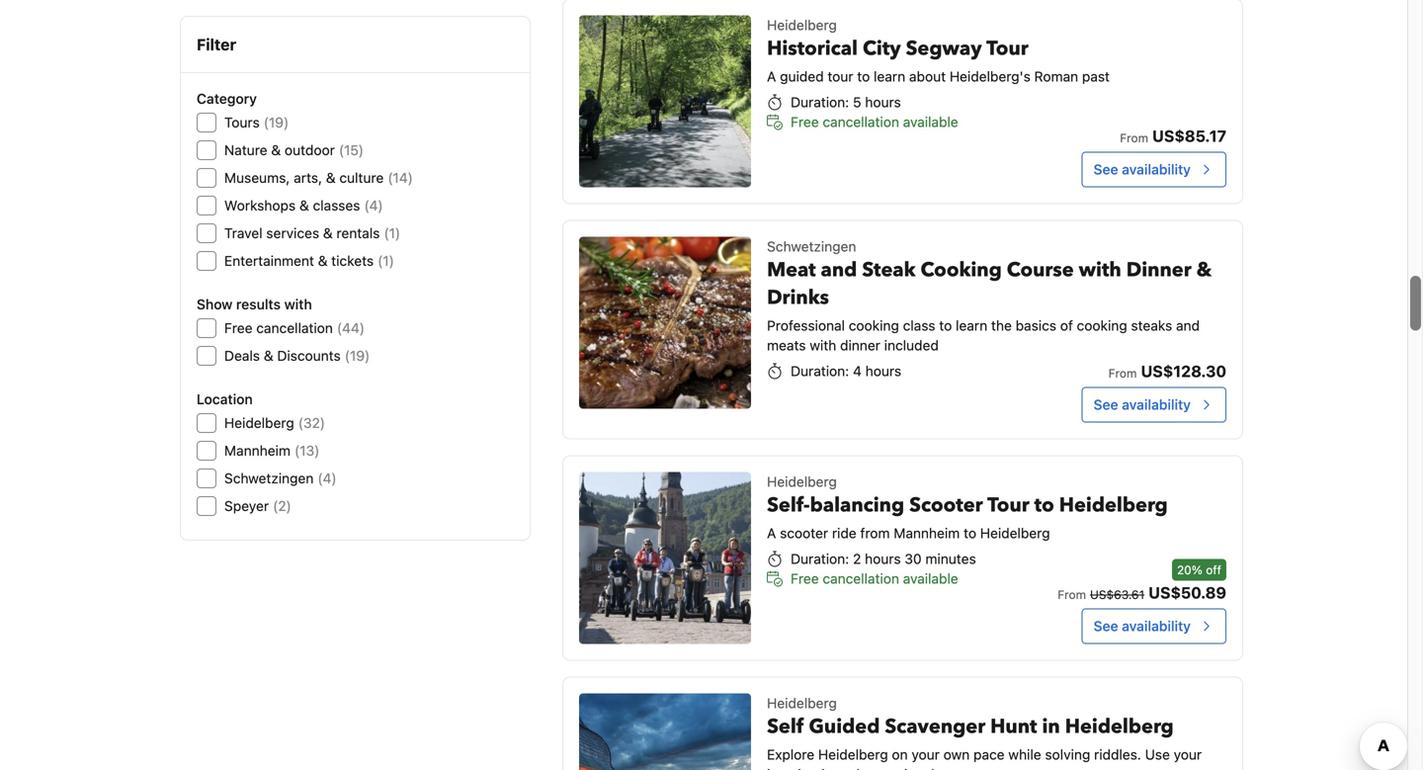 Task type: locate. For each thing, give the bounding box(es) containing it.
0 vertical spatial with
[[1079, 257, 1122, 284]]

1 vertical spatial from
[[1109, 366, 1137, 380]]

available down 30
[[903, 571, 959, 587]]

see availability down the 'from us$85.17'
[[1094, 161, 1191, 178]]

cancellation up deals & discounts (19)
[[256, 320, 333, 336]]

free cancellation available for city
[[791, 114, 959, 130]]

& inside schwetzingen meat and steak cooking course with dinner & drinks professional cooking class to learn the basics of cooking steaks and meats with dinner included
[[1197, 257, 1212, 284]]

0 vertical spatial tour
[[987, 35, 1029, 62]]

with
[[1079, 257, 1122, 284], [284, 296, 312, 312], [810, 337, 837, 354]]

0 vertical spatial (19)
[[264, 114, 289, 130]]

cooking right of
[[1077, 317, 1128, 334]]

from left us$85.17 on the top of the page
[[1120, 131, 1149, 145]]

1 availability from the top
[[1122, 161, 1191, 178]]

see for self-balancing scooter tour to heidelberg
[[1094, 618, 1119, 634]]

heidelberg up riddles.
[[1065, 713, 1174, 741]]

(32)
[[298, 415, 325, 431]]

use
[[1145, 747, 1170, 763]]

& right dinner
[[1197, 257, 1212, 284]]

heidelberg up us$63.61
[[1060, 492, 1168, 519]]

outdoor
[[285, 142, 335, 158]]

dinner
[[1127, 257, 1192, 284]]

see availability
[[1094, 161, 1191, 178], [1094, 397, 1191, 413], [1094, 618, 1191, 634]]

1 vertical spatial (19)
[[345, 347, 370, 364]]

0 vertical spatial from
[[1120, 131, 1149, 145]]

2 see from the top
[[1094, 397, 1119, 413]]

1 horizontal spatial (19)
[[345, 347, 370, 364]]

duration: 2 hours 30 minutes
[[791, 551, 976, 567]]

1 see availability from the top
[[1094, 161, 1191, 178]]

3 see availability from the top
[[1094, 618, 1191, 634]]

arts,
[[294, 170, 322, 186]]

schwetzingen
[[767, 238, 857, 255], [224, 470, 314, 486]]

1 vertical spatial with
[[284, 296, 312, 312]]

to up minutes
[[964, 525, 977, 541]]

1 horizontal spatial (4)
[[364, 197, 383, 214]]

tour right scooter
[[988, 492, 1030, 519]]

1 horizontal spatial schwetzingen
[[767, 238, 857, 255]]

1 vertical spatial available
[[903, 571, 959, 587]]

past
[[1082, 68, 1110, 85]]

cancellation down "5"
[[823, 114, 900, 130]]

2 vertical spatial from
[[1058, 588, 1087, 602]]

free for self-
[[791, 571, 819, 587]]

tour up heidelberg's
[[987, 35, 1029, 62]]

1 your from the left
[[912, 747, 940, 763]]

self guided scavenger hunt in heidelberg image
[[579, 694, 751, 770]]

1 duration: from the top
[[791, 94, 849, 110]]

from inside the from us$128.30
[[1109, 366, 1137, 380]]

your up log...
[[912, 747, 940, 763]]

to right class
[[939, 317, 952, 334]]

2 vertical spatial see
[[1094, 618, 1119, 634]]

from inside the 'from us$85.17'
[[1120, 131, 1149, 145]]

1 vertical spatial tour
[[988, 492, 1030, 519]]

& down travel services & rentals (1) at the top of page
[[318, 253, 328, 269]]

20%
[[1177, 563, 1203, 577]]

historical
[[767, 35, 858, 62]]

free cancellation available
[[791, 114, 959, 130], [791, 571, 959, 587]]

schwetzingen up meat
[[767, 238, 857, 255]]

(1) right rentals
[[384, 225, 401, 241]]

professional
[[767, 317, 845, 334]]

classes
[[313, 197, 360, 214]]

1 hours from the top
[[865, 94, 901, 110]]

3 see from the top
[[1094, 618, 1119, 634]]

free down scooter
[[791, 571, 819, 587]]

0 horizontal spatial and
[[821, 257, 857, 284]]

us$63.61
[[1090, 588, 1145, 602]]

cancellation
[[823, 114, 900, 130], [256, 320, 333, 336], [823, 571, 900, 587]]

schwetzingen inside schwetzingen meat and steak cooking course with dinner & drinks professional cooking class to learn the basics of cooking steaks and meats with dinner included
[[767, 238, 857, 255]]

duration: left 4 at the top right
[[791, 363, 849, 379]]

(4) down (13)
[[318, 470, 337, 486]]

drinks
[[767, 284, 829, 312]]

log...
[[931, 766, 963, 770]]

1 a from the top
[[767, 68, 776, 85]]

cooking
[[849, 317, 900, 334], [1077, 317, 1128, 334]]

0 vertical spatial duration:
[[791, 94, 849, 110]]

1 horizontal spatial mannheim
[[894, 525, 960, 541]]

2 vertical spatial duration:
[[791, 551, 849, 567]]

1 horizontal spatial and
[[1176, 317, 1200, 334]]

cooking up dinner
[[849, 317, 900, 334]]

imagination,
[[767, 766, 845, 770]]

mannheim down 'heidelberg (32)'
[[224, 442, 291, 459]]

hours right 2 on the right bottom
[[865, 551, 901, 567]]

heidelberg down the guided
[[819, 747, 888, 763]]

2 vertical spatial with
[[810, 337, 837, 354]]

duration:
[[791, 94, 849, 110], [791, 363, 849, 379], [791, 551, 849, 567]]

0 vertical spatial (1)
[[384, 225, 401, 241]]

free cancellation available down 'duration: 2 hours 30 minutes'
[[791, 571, 959, 587]]

0 vertical spatial free cancellation available
[[791, 114, 959, 130]]

availability down the 'from us$85.17'
[[1122, 161, 1191, 178]]

1 vertical spatial availability
[[1122, 397, 1191, 413]]

with left dinner
[[1079, 257, 1122, 284]]

see availability for meat and steak cooking course with dinner & drinks
[[1094, 397, 1191, 413]]

1 vertical spatial duration:
[[791, 363, 849, 379]]

hours
[[865, 94, 901, 110], [866, 363, 902, 379], [865, 551, 901, 567]]

1 see from the top
[[1094, 161, 1119, 178]]

see down the from us$128.30
[[1094, 397, 1119, 413]]

1 horizontal spatial cooking
[[1077, 317, 1128, 334]]

0 vertical spatial cancellation
[[823, 114, 900, 130]]

us$128.30
[[1141, 362, 1227, 381]]

and right meat
[[821, 257, 857, 284]]

and
[[821, 257, 857, 284], [1176, 317, 1200, 334]]

0 vertical spatial see
[[1094, 161, 1119, 178]]

2 vertical spatial availability
[[1122, 618, 1191, 634]]

see
[[1094, 161, 1119, 178], [1094, 397, 1119, 413], [1094, 618, 1119, 634]]

2 available from the top
[[903, 571, 959, 587]]

schwetzingen meat and steak cooking course with dinner & drinks professional cooking class to learn the basics of cooking steaks and meats with dinner included
[[767, 238, 1212, 354]]

0 vertical spatial availability
[[1122, 161, 1191, 178]]

hours right "5"
[[865, 94, 901, 110]]

&
[[271, 142, 281, 158], [326, 170, 336, 186], [299, 197, 309, 214], [323, 225, 333, 241], [318, 253, 328, 269], [1197, 257, 1212, 284], [264, 347, 273, 364]]

(13)
[[295, 442, 320, 459]]

museums, arts, & culture (14)
[[224, 170, 413, 186]]

available for segway
[[903, 114, 959, 130]]

1 vertical spatial see
[[1094, 397, 1119, 413]]

a down self-
[[767, 525, 776, 541]]

included
[[885, 337, 939, 354]]

available down about
[[903, 114, 959, 130]]

schwetzingen (4)
[[224, 470, 337, 486]]

nature
[[224, 142, 268, 158]]

free cancellation available down "5"
[[791, 114, 959, 130]]

observation,
[[849, 766, 928, 770]]

1 available from the top
[[903, 114, 959, 130]]

0 vertical spatial learn
[[874, 68, 906, 85]]

in
[[1042, 713, 1060, 741]]

1 vertical spatial schwetzingen
[[224, 470, 314, 486]]

1 vertical spatial learn
[[956, 317, 988, 334]]

from left us$63.61
[[1058, 588, 1087, 602]]

1 vertical spatial free cancellation available
[[791, 571, 959, 587]]

guided
[[780, 68, 824, 85]]

2 free cancellation available from the top
[[791, 571, 959, 587]]

heidelberg up the historical
[[767, 17, 837, 33]]

0 vertical spatial a
[[767, 68, 776, 85]]

speyer (2)
[[224, 498, 291, 514]]

tour for segway
[[987, 35, 1029, 62]]

0 horizontal spatial (19)
[[264, 114, 289, 130]]

availability down the from us$128.30
[[1122, 397, 1191, 413]]

entertainment
[[224, 253, 314, 269]]

1 vertical spatial mannheim
[[894, 525, 960, 541]]

1 vertical spatial see availability
[[1094, 397, 1191, 413]]

0 vertical spatial see availability
[[1094, 161, 1191, 178]]

self-balancing scooter tour to heidelberg image
[[579, 472, 751, 644]]

2 vertical spatial hours
[[865, 551, 901, 567]]

availability down from us$63.61 us$50.89
[[1122, 618, 1191, 634]]

riddles.
[[1094, 747, 1142, 763]]

learn down city
[[874, 68, 906, 85]]

with down professional
[[810, 337, 837, 354]]

1 vertical spatial and
[[1176, 317, 1200, 334]]

3 hours from the top
[[865, 551, 901, 567]]

and right steaks
[[1176, 317, 1200, 334]]

mannheim (13)
[[224, 442, 320, 459]]

to right tour
[[857, 68, 870, 85]]

to inside schwetzingen meat and steak cooking course with dinner & drinks professional cooking class to learn the basics of cooking steaks and meats with dinner included
[[939, 317, 952, 334]]

see down us$63.61
[[1094, 618, 1119, 634]]

1 horizontal spatial your
[[1174, 747, 1202, 763]]

(4) down culture
[[364, 197, 383, 214]]

2 vertical spatial see availability
[[1094, 618, 1191, 634]]

learn
[[874, 68, 906, 85], [956, 317, 988, 334]]

1 vertical spatial hours
[[866, 363, 902, 379]]

balancing
[[810, 492, 905, 519]]

0 horizontal spatial schwetzingen
[[224, 470, 314, 486]]

hours right 4 at the top right
[[866, 363, 902, 379]]

duration: for self-
[[791, 551, 849, 567]]

heidelberg self guided scavenger hunt in heidelberg explore heidelberg on your own pace while solving riddles. use your imagination, observation, log...
[[767, 695, 1202, 770]]

tour inside heidelberg self-balancing scooter tour to heidelberg a scooter ride from mannheim to heidelberg
[[988, 492, 1030, 519]]

1 horizontal spatial with
[[810, 337, 837, 354]]

2
[[853, 551, 861, 567]]

show results with
[[197, 296, 312, 312]]

(1) right tickets
[[378, 253, 394, 269]]

learn left the
[[956, 317, 988, 334]]

show
[[197, 296, 233, 312]]

duration: down guided
[[791, 94, 849, 110]]

heidelberg down scooter
[[981, 525, 1050, 541]]

2 cooking from the left
[[1077, 317, 1128, 334]]

(19) down '(44)'
[[345, 347, 370, 364]]

& right nature
[[271, 142, 281, 158]]

see availability down the from us$128.30
[[1094, 397, 1191, 413]]

cancellation down 2 on the right bottom
[[823, 571, 900, 587]]

learn inside heidelberg historical city segway tour a guided tour to learn about heidelberg's roman past
[[874, 68, 906, 85]]

1 vertical spatial a
[[767, 525, 776, 541]]

& down classes at top
[[323, 225, 333, 241]]

0 horizontal spatial with
[[284, 296, 312, 312]]

from down steaks
[[1109, 366, 1137, 380]]

2 vertical spatial cancellation
[[823, 571, 900, 587]]

0 vertical spatial hours
[[865, 94, 901, 110]]

see down "past"
[[1094, 161, 1119, 178]]

available for scooter
[[903, 571, 959, 587]]

see availability down from us$63.61 us$50.89
[[1094, 618, 1191, 634]]

0 vertical spatial free
[[791, 114, 819, 130]]

scooter
[[780, 525, 829, 541]]

discounts
[[277, 347, 341, 364]]

1 vertical spatial cancellation
[[256, 320, 333, 336]]

meat
[[767, 257, 816, 284]]

1 vertical spatial (4)
[[318, 470, 337, 486]]

(44)
[[337, 320, 365, 336]]

availability for self-balancing scooter tour to heidelberg
[[1122, 618, 1191, 634]]

2 a from the top
[[767, 525, 776, 541]]

availability for meat and steak cooking course with dinner & drinks
[[1122, 397, 1191, 413]]

0 horizontal spatial mannheim
[[224, 442, 291, 459]]

us$85.17
[[1153, 127, 1227, 145]]

mannheim
[[224, 442, 291, 459], [894, 525, 960, 541]]

mannheim up 30
[[894, 525, 960, 541]]

from inside from us$63.61 us$50.89
[[1058, 588, 1087, 602]]

2 availability from the top
[[1122, 397, 1191, 413]]

your
[[912, 747, 940, 763], [1174, 747, 1202, 763]]

a left guided
[[767, 68, 776, 85]]

0 horizontal spatial your
[[912, 747, 940, 763]]

3 duration: from the top
[[791, 551, 849, 567]]

3 availability from the top
[[1122, 618, 1191, 634]]

cancellation for historical
[[823, 114, 900, 130]]

0 horizontal spatial learn
[[874, 68, 906, 85]]

& down arts,
[[299, 197, 309, 214]]

tour
[[987, 35, 1029, 62], [988, 492, 1030, 519]]

0 vertical spatial available
[[903, 114, 959, 130]]

see availability for self-balancing scooter tour to heidelberg
[[1094, 618, 1191, 634]]

2 vertical spatial free
[[791, 571, 819, 587]]

basics
[[1016, 317, 1057, 334]]

duration: down scooter
[[791, 551, 849, 567]]

2 see availability from the top
[[1094, 397, 1191, 413]]

1 horizontal spatial learn
[[956, 317, 988, 334]]

duration: for historical
[[791, 94, 849, 110]]

(19) up nature & outdoor (15)
[[264, 114, 289, 130]]

1 free cancellation available from the top
[[791, 114, 959, 130]]

free down guided
[[791, 114, 819, 130]]

meat and steak cooking course with dinner & drinks image
[[579, 237, 751, 409]]

0 horizontal spatial cooking
[[849, 317, 900, 334]]

tours (19)
[[224, 114, 289, 130]]

tour inside heidelberg historical city segway tour a guided tour to learn about heidelberg's roman past
[[987, 35, 1029, 62]]

(4)
[[364, 197, 383, 214], [318, 470, 337, 486]]

your right use
[[1174, 747, 1202, 763]]

(19)
[[264, 114, 289, 130], [345, 347, 370, 364]]

0 vertical spatial (4)
[[364, 197, 383, 214]]

with up free cancellation (44)
[[284, 296, 312, 312]]

dinner
[[840, 337, 881, 354]]

2 duration: from the top
[[791, 363, 849, 379]]

free up deals
[[224, 320, 253, 336]]

0 vertical spatial schwetzingen
[[767, 238, 857, 255]]

schwetzingen down mannheim (13)
[[224, 470, 314, 486]]



Task type: describe. For each thing, give the bounding box(es) containing it.
scavenger
[[885, 713, 986, 741]]

duration: 5 hours
[[791, 94, 901, 110]]

free for historical
[[791, 114, 819, 130]]

culture
[[339, 170, 384, 186]]

heidelberg up mannheim (13)
[[224, 415, 294, 431]]

1 cooking from the left
[[849, 317, 900, 334]]

(14)
[[388, 170, 413, 186]]

category
[[197, 90, 257, 107]]

0 vertical spatial and
[[821, 257, 857, 284]]

solving
[[1045, 747, 1091, 763]]

workshops
[[224, 197, 296, 214]]

scooter
[[910, 492, 983, 519]]

1 vertical spatial (1)
[[378, 253, 394, 269]]

heidelberg up self-
[[767, 474, 837, 490]]

& right deals
[[264, 347, 273, 364]]

from us$128.30
[[1109, 362, 1227, 381]]

5
[[853, 94, 862, 110]]

travel services & rentals (1)
[[224, 225, 401, 241]]

mannheim inside heidelberg self-balancing scooter tour to heidelberg a scooter ride from mannheim to heidelberg
[[894, 525, 960, 541]]

0 horizontal spatial (4)
[[318, 470, 337, 486]]

the
[[992, 317, 1012, 334]]

travel
[[224, 225, 263, 241]]

explore
[[767, 747, 815, 763]]

city
[[863, 35, 901, 62]]

(2)
[[273, 498, 291, 514]]

tour
[[828, 68, 854, 85]]

from for historical city segway tour
[[1120, 131, 1149, 145]]

ride
[[832, 525, 857, 541]]

us$50.89
[[1149, 583, 1227, 602]]

workshops & classes (4)
[[224, 197, 383, 214]]

hours for city
[[865, 94, 901, 110]]

museums,
[[224, 170, 290, 186]]

0 vertical spatial mannheim
[[224, 442, 291, 459]]

see availability for historical city segway tour
[[1094, 161, 1191, 178]]

free cancellation (44)
[[224, 320, 365, 336]]

deals
[[224, 347, 260, 364]]

guided
[[809, 713, 880, 741]]

1 vertical spatial free
[[224, 320, 253, 336]]

minutes
[[926, 551, 976, 567]]

deals & discounts (19)
[[224, 347, 370, 364]]

hunt
[[991, 713, 1038, 741]]

class
[[903, 317, 936, 334]]

meats
[[767, 337, 806, 354]]

4
[[853, 363, 862, 379]]

schwetzingen for (4)
[[224, 470, 314, 486]]

own
[[944, 747, 970, 763]]

pace
[[974, 747, 1005, 763]]

from us$63.61 us$50.89
[[1058, 583, 1227, 602]]

see for meat and steak cooking course with dinner & drinks
[[1094, 397, 1119, 413]]

nature & outdoor (15)
[[224, 142, 364, 158]]

heidelberg's
[[950, 68, 1031, 85]]

hours for balancing
[[865, 551, 901, 567]]

off
[[1206, 563, 1222, 577]]

on
[[892, 747, 908, 763]]

location
[[197, 391, 253, 407]]

(15)
[[339, 142, 364, 158]]

30
[[905, 551, 922, 567]]

to inside heidelberg historical city segway tour a guided tour to learn about heidelberg's roman past
[[857, 68, 870, 85]]

heidelberg up self
[[767, 695, 837, 711]]

cooking
[[921, 257, 1002, 284]]

tours
[[224, 114, 260, 130]]

heidelberg inside heidelberg historical city segway tour a guided tour to learn about heidelberg's roman past
[[767, 17, 837, 33]]

2 hours from the top
[[866, 363, 902, 379]]

duration: 4 hours
[[791, 363, 902, 379]]

& right arts,
[[326, 170, 336, 186]]

segway
[[906, 35, 982, 62]]

tickets
[[331, 253, 374, 269]]

2 your from the left
[[1174, 747, 1202, 763]]

heidelberg self-balancing scooter tour to heidelberg a scooter ride from mannheim to heidelberg
[[767, 474, 1168, 541]]

heidelberg (32)
[[224, 415, 325, 431]]

a inside heidelberg self-balancing scooter tour to heidelberg a scooter ride from mannheim to heidelberg
[[767, 525, 776, 541]]

steaks
[[1131, 317, 1173, 334]]

while
[[1009, 747, 1042, 763]]

to right scooter
[[1035, 492, 1055, 519]]

results
[[236, 296, 281, 312]]

services
[[266, 225, 319, 241]]

heidelberg historical city segway tour a guided tour to learn about heidelberg's roman past
[[767, 17, 1110, 85]]

a inside heidelberg historical city segway tour a guided tour to learn about heidelberg's roman past
[[767, 68, 776, 85]]

course
[[1007, 257, 1074, 284]]

2 horizontal spatial with
[[1079, 257, 1122, 284]]

see for historical city segway tour
[[1094, 161, 1119, 178]]

learn inside schwetzingen meat and steak cooking course with dinner & drinks professional cooking class to learn the basics of cooking steaks and meats with dinner included
[[956, 317, 988, 334]]

self
[[767, 713, 804, 741]]

free cancellation available for balancing
[[791, 571, 959, 587]]

availability for historical city segway tour
[[1122, 161, 1191, 178]]

from for meat and steak cooking course with dinner & drinks
[[1109, 366, 1137, 380]]

historical city segway tour image
[[579, 15, 751, 187]]

about
[[910, 68, 946, 85]]

rentals
[[337, 225, 380, 241]]

steak
[[862, 257, 916, 284]]

roman
[[1035, 68, 1079, 85]]

entertainment & tickets (1)
[[224, 253, 394, 269]]

self-
[[767, 492, 810, 519]]

cancellation for self-
[[823, 571, 900, 587]]

tour for scooter
[[988, 492, 1030, 519]]

20% off
[[1177, 563, 1222, 577]]

schwetzingen for meat
[[767, 238, 857, 255]]

from
[[861, 525, 890, 541]]

of
[[1061, 317, 1073, 334]]



Task type: vqa. For each thing, say whether or not it's contained in the screenshot.


